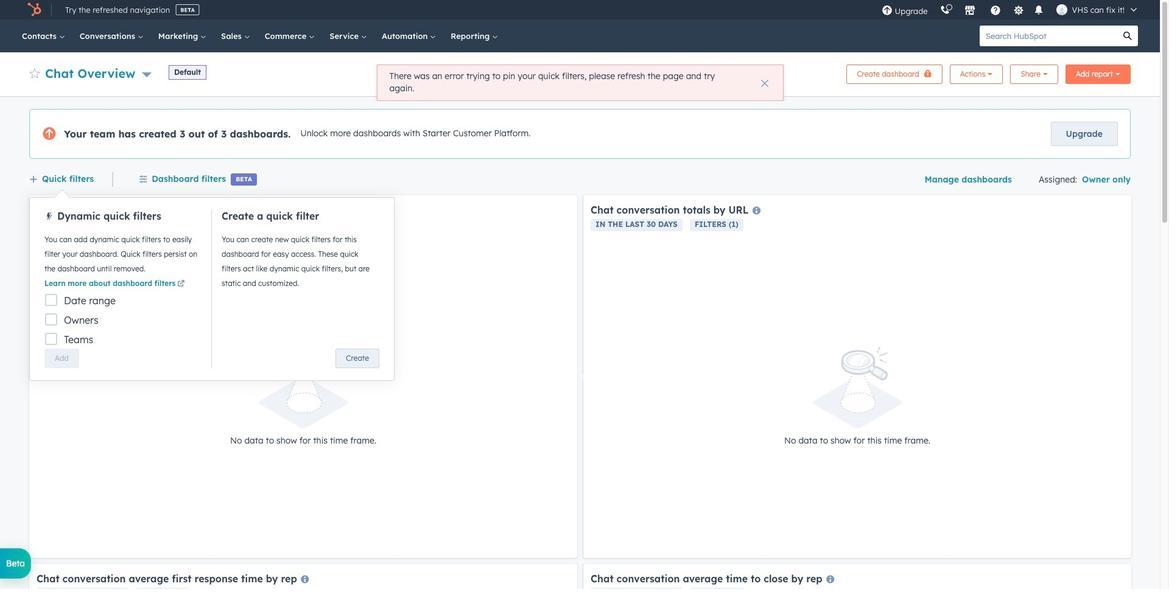 Task type: describe. For each thing, give the bounding box(es) containing it.
chat conversation average first response time by rep element
[[29, 565, 577, 590]]

marketplaces image
[[964, 5, 975, 16]]

chat conversation totals by rep element
[[29, 196, 577, 558]]

chat conversation totals by url element
[[583, 196, 1132, 558]]

Search HubSpot search field
[[980, 26, 1118, 46]]

1 link opens in a new window image from the top
[[177, 279, 185, 290]]

jer mill image
[[1056, 4, 1067, 15]]

close image
[[761, 80, 768, 87]]



Task type: locate. For each thing, give the bounding box(es) containing it.
menu
[[876, 0, 1146, 19]]

close image
[[761, 80, 768, 87]]

alert
[[377, 65, 784, 101], [377, 65, 784, 101]]

banner
[[29, 61, 1131, 84]]

chat conversation average time to close by rep element
[[583, 565, 1132, 590]]

2 link opens in a new window image from the top
[[177, 281, 185, 288]]

link opens in a new window image
[[177, 279, 185, 290], [177, 281, 185, 288]]



Task type: vqa. For each thing, say whether or not it's contained in the screenshot.
chat conversation average time to close by rep element
yes



